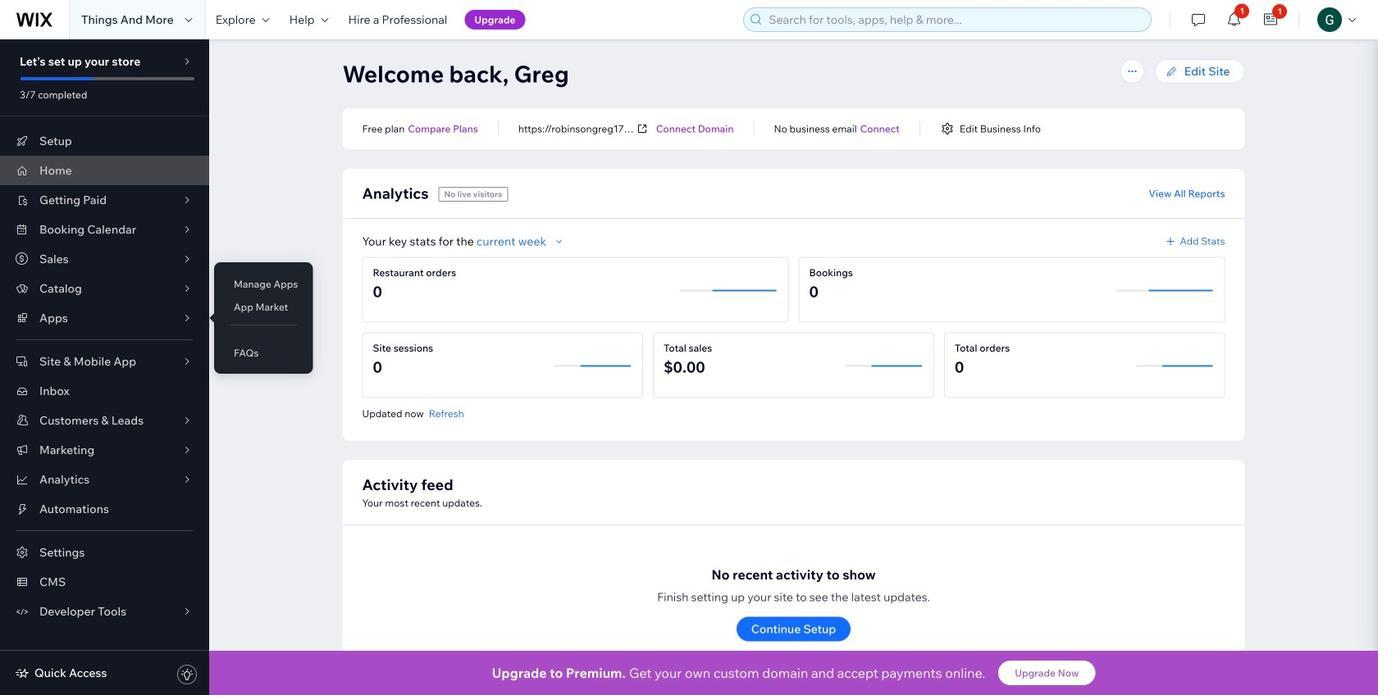 Task type: describe. For each thing, give the bounding box(es) containing it.
Search for tools, apps, help & more... field
[[764, 8, 1146, 31]]

sidebar element
[[0, 39, 209, 696]]



